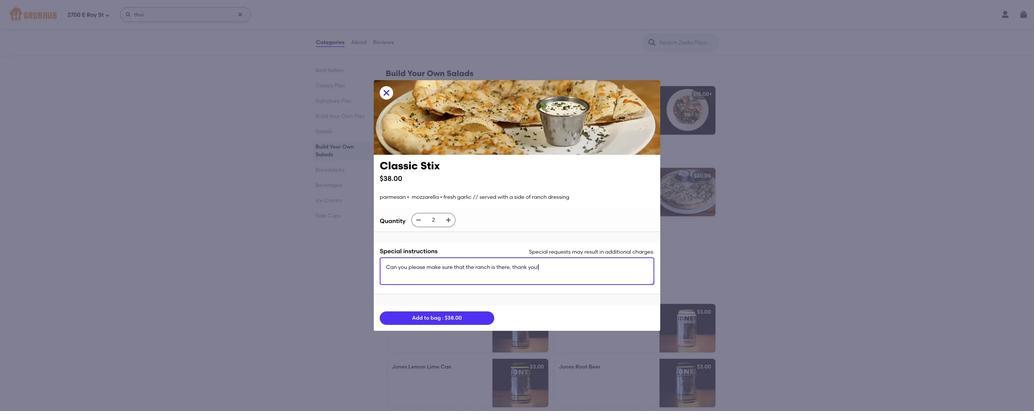 Task type: vqa. For each thing, say whether or not it's contained in the screenshot.
espresso related to Single
no



Task type: describe. For each thing, give the bounding box(es) containing it.
stix for buffalo stix
[[412, 228, 421, 234]]

categories
[[316, 39, 345, 45]]

charges.
[[633, 249, 655, 255]]

jones cane sugar cola can button
[[387, 304, 549, 353]]

1 vertical spatial can
[[441, 364, 452, 370]]

root
[[576, 364, 588, 370]]

• inside classic with jalapeño  •  feta // served with a side of ranch dressing
[[613, 184, 615, 190]]

of inside classic with jalapeño  •  feta // served with a side of ranch dressing
[[587, 191, 592, 197]]

sellers
[[328, 67, 344, 74]]

$38.00 inside classic stix $38.00
[[380, 174, 403, 183]]

buffalo
[[422, 238, 440, 245]]

build your own pies tab
[[316, 112, 368, 120]]

classic stix
[[392, 173, 421, 179]]

additional
[[606, 249, 632, 255]]

your right half
[[418, 91, 429, 98]]

classic with jalapeño  •  feta // served with a side of ranch dressing
[[559, 184, 651, 197]]

can inside button
[[454, 309, 465, 316]]

signature pies
[[316, 98, 352, 104]]

roy
[[87, 11, 97, 18]]

jalapeno feta stix image
[[660, 168, 716, 217]]

1 vertical spatial mozzarella
[[412, 194, 439, 200]]

about
[[351, 39, 367, 45]]

jones for jones root beer
[[559, 364, 575, 370]]

served inside classic with jalapeño  •  feta // served with a side of ranch dressing
[[635, 184, 651, 190]]

classic stix image
[[493, 168, 549, 217]]

sauce
[[441, 238, 457, 245]]

stix for classic stix $38.00
[[421, 159, 440, 172]]

jones lemon lime can image
[[493, 359, 549, 408]]

breadsticks tab
[[316, 166, 368, 174]]

your down salads tab
[[330, 144, 341, 150]]

jones for jones cane sugar cola can
[[392, 309, 407, 316]]

$20.00 for jalapeno feta stix image
[[694, 173, 712, 179]]

about button
[[351, 29, 367, 56]]

0 horizontal spatial ranch
[[451, 191, 466, 197]]

jones cane sugar cola can image
[[493, 304, 549, 353]]

pies for classic pies
[[335, 83, 345, 89]]

classic pies
[[316, 83, 345, 89]]

Special instructions text field
[[380, 257, 655, 285]]

$15.00
[[694, 91, 710, 98]]

$3.00 button
[[555, 304, 716, 353]]

classic with buffalo sauce  • gorgonzola  •  fresh cilantro // served with a side of blue cheese dressing
[[392, 238, 483, 260]]

best
[[316, 67, 327, 74]]

a inside classic with buffalo sauce  • gorgonzola  •  fresh cilantro // served with a side of blue cheese dressing
[[404, 254, 407, 260]]

lime
[[427, 364, 440, 370]]

cola
[[440, 309, 453, 316]]

beer
[[589, 364, 601, 370]]

special requests may result in additional charges.
[[529, 249, 655, 255]]

0 vertical spatial breadsticks
[[386, 151, 433, 160]]

cups
[[328, 213, 341, 219]]

ice cream
[[316, 197, 342, 204]]

half
[[392, 91, 403, 98]]

classic for classic with buffalo sauce  • gorgonzola  •  fresh cilantro // served with a side of blue cheese dressing
[[392, 238, 409, 245]]

feta
[[616, 184, 627, 190]]

of inside classic with buffalo sauce  • gorgonzola  •  fresh cilantro // served with a side of blue cheese dressing
[[420, 254, 425, 260]]

1 horizontal spatial beverages
[[386, 287, 427, 296]]

side cups tab
[[316, 212, 368, 220]]

best sellers
[[316, 67, 344, 74]]

e
[[82, 11, 85, 18]]

classic pies tab
[[316, 82, 368, 90]]

ice
[[316, 197, 323, 204]]

your down signature pies
[[329, 113, 341, 119]]

special for special requests may result in additional charges.
[[529, 249, 548, 255]]

+ for $15.00
[[710, 91, 713, 98]]

build up half
[[386, 69, 406, 78]]

1 horizontal spatial svg image
[[416, 217, 422, 223]]

classic for classic stix $38.00
[[380, 159, 418, 172]]

quantity
[[380, 218, 406, 225]]

$3.00 inside button
[[698, 309, 712, 316]]

special for special instructions
[[380, 248, 402, 255]]

1 vertical spatial fresh
[[444, 194, 456, 200]]

stix for classic stix
[[412, 173, 421, 179]]

18th green image
[[493, 5, 549, 54]]

gorgonzola
[[392, 246, 421, 252]]

categories button
[[316, 29, 345, 56]]

served inside classic with buffalo sauce  • gorgonzola  •  fresh cilantro // served with a side of blue cheese dressing
[[466, 246, 483, 252]]

pies for signature pies
[[342, 98, 352, 104]]

main navigation navigation
[[0, 0, 1035, 29]]

1 vertical spatial $38.00
[[445, 315, 462, 321]]

jones cane sugar cola can
[[392, 309, 465, 316]]

lemon
[[409, 364, 426, 370]]

side cups
[[316, 213, 341, 219]]

dressing inside classic with jalapeño  •  feta // served with a side of ranch dressing
[[610, 191, 631, 197]]

1 horizontal spatial build your own salads
[[386, 69, 474, 78]]

build right the whole
[[577, 91, 590, 98]]

signature pies tab
[[316, 97, 368, 105]]

add to bag : $38.00
[[412, 315, 462, 321]]

build right half
[[404, 91, 417, 98]]



Task type: locate. For each thing, give the bounding box(es) containing it.
// inside classic with jalapeño  •  feta // served with a side of ranch dressing
[[628, 184, 633, 190]]

//
[[628, 184, 633, 190], [392, 191, 397, 197], [473, 194, 479, 200], [459, 246, 465, 252]]

to
[[424, 315, 430, 321]]

jones root beer image
[[660, 359, 716, 408]]

jones left cane
[[392, 309, 407, 316]]

jones diet cola can image
[[660, 304, 716, 353]]

classic inside tab
[[316, 83, 334, 89]]

$12.50 +
[[527, 91, 546, 98]]

can right cola
[[454, 309, 465, 316]]

0 horizontal spatial svg image
[[125, 12, 131, 18]]

0 horizontal spatial $38.00
[[380, 174, 403, 183]]

0 vertical spatial can
[[454, 309, 465, 316]]

mozzarella
[[423, 184, 450, 190], [412, 194, 439, 200]]

0 vertical spatial beverages
[[316, 182, 342, 189]]

can
[[454, 309, 465, 316], [441, 364, 452, 370]]

buffalo stix
[[392, 228, 421, 234]]

parmesan •  mozzarella • fresh garlic // served with a side of ranch dressing
[[392, 184, 483, 205], [380, 194, 570, 200]]

classic
[[559, 184, 576, 190], [392, 238, 409, 245]]

$3.00
[[698, 309, 712, 316], [530, 364, 544, 370], [698, 364, 712, 370]]

breadsticks inside tab
[[316, 167, 345, 173]]

can right "lime"
[[441, 364, 452, 370]]

$15.00 +
[[694, 91, 713, 98]]

1 vertical spatial build your own salads
[[316, 144, 354, 158]]

jones left lemon
[[392, 364, 407, 370]]

special
[[380, 248, 402, 255], [529, 249, 548, 255]]

svg image right input item quantity number field
[[446, 217, 452, 223]]

1 + from the left
[[542, 91, 546, 98]]

cane
[[409, 309, 423, 316]]

0 vertical spatial stix
[[421, 159, 440, 172]]

0 horizontal spatial beverages
[[316, 182, 342, 189]]

1 vertical spatial classic
[[392, 238, 409, 245]]

search icon image
[[648, 38, 657, 47]]

ice cream tab
[[316, 197, 368, 205]]

:
[[442, 315, 444, 321]]

svg image left input item quantity number field
[[416, 217, 422, 223]]

result
[[585, 249, 599, 255]]

mozzarella down classic stix $38.00
[[423, 184, 450, 190]]

build down the signature
[[316, 113, 328, 119]]

pies down classic pies tab
[[342, 98, 352, 104]]

half build your own salad
[[392, 91, 459, 98]]

requests
[[549, 249, 571, 255]]

1 vertical spatial beverages
[[386, 287, 427, 296]]

breadsticks
[[386, 151, 433, 160], [316, 167, 345, 173]]

jones root beer
[[559, 364, 601, 370]]

build down salads tab
[[316, 144, 329, 150]]

2 horizontal spatial svg image
[[446, 217, 452, 223]]

special instructions
[[380, 248, 438, 255]]

0 horizontal spatial can
[[441, 364, 452, 370]]

1 salad from the left
[[444, 91, 459, 98]]

jones
[[392, 309, 407, 316], [392, 364, 407, 370], [559, 364, 575, 370]]

stix
[[421, 159, 440, 172], [412, 173, 421, 179], [412, 228, 421, 234]]

jones for jones lemon lime can
[[392, 364, 407, 370]]

pies down signature pies tab
[[355, 113, 365, 119]]

your up half build your own salad
[[408, 69, 425, 78]]

classic inside classic with jalapeño  •  feta // served with a side of ranch dressing
[[559, 184, 576, 190]]

0 horizontal spatial breadsticks
[[316, 167, 345, 173]]

svg image inside main navigation navigation
[[125, 12, 131, 18]]

whole build your own salad image
[[660, 86, 716, 135]]

$20.00 for buffalo stix image on the bottom of the page
[[527, 228, 544, 234]]

1 horizontal spatial can
[[454, 309, 465, 316]]

ranch inside classic with jalapeño  •  feta // served with a side of ranch dressing
[[594, 191, 608, 197]]

dressing inside classic with buffalo sauce  • gorgonzola  •  fresh cilantro // served with a side of blue cheese dressing
[[458, 254, 479, 260]]

0 vertical spatial classic
[[316, 83, 334, 89]]

1 horizontal spatial breadsticks
[[386, 151, 433, 160]]

classic for classic with jalapeño  •  feta // served with a side of ranch dressing
[[559, 184, 576, 190]]

+
[[542, 91, 546, 98], [710, 91, 713, 98]]

parmesan up quantity
[[380, 194, 406, 200]]

sugar
[[424, 309, 439, 316]]

2700
[[68, 11, 81, 18]]

classic inside classic stix $38.00
[[380, 159, 418, 172]]

1 horizontal spatial $20.00
[[694, 173, 712, 179]]

1 vertical spatial parmesan
[[380, 194, 406, 200]]

// inside classic with buffalo sauce  • gorgonzola  •  fresh cilantro // served with a side of blue cheese dressing
[[459, 246, 465, 252]]

0 vertical spatial build your own salads
[[386, 69, 474, 78]]

2 vertical spatial stix
[[412, 228, 421, 234]]

0 horizontal spatial $20.00
[[527, 228, 544, 234]]

0 vertical spatial salads
[[447, 69, 474, 78]]

$3.00 for jones root beer
[[698, 364, 712, 370]]

0 vertical spatial mozzarella
[[423, 184, 450, 190]]

2 + from the left
[[710, 91, 713, 98]]

side
[[316, 213, 327, 219]]

1 horizontal spatial salad
[[616, 91, 631, 98]]

garlic
[[468, 184, 483, 190], [458, 194, 472, 200]]

1 horizontal spatial ranch
[[532, 194, 547, 200]]

side inside classic with jalapeño  •  feta // served with a side of ranch dressing
[[576, 191, 586, 197]]

stix inside classic stix $38.00
[[421, 159, 440, 172]]

served
[[635, 184, 651, 190], [399, 191, 416, 197], [480, 194, 497, 200], [466, 246, 483, 252]]

build your own salads up half build your own salad
[[386, 69, 474, 78]]

beverages up 'ice cream'
[[316, 182, 342, 189]]

0 vertical spatial fresh
[[455, 184, 467, 190]]

1 vertical spatial garlic
[[458, 194, 472, 200]]

with
[[578, 184, 588, 190], [417, 191, 427, 197], [559, 191, 570, 197], [498, 194, 509, 200], [410, 238, 421, 245], [392, 254, 403, 260]]

parmesan
[[392, 184, 418, 190], [380, 194, 406, 200]]

beverages
[[316, 182, 342, 189], [386, 287, 427, 296]]

0 horizontal spatial +
[[542, 91, 546, 98]]

svg image
[[125, 12, 131, 18], [416, 217, 422, 223], [446, 217, 452, 223]]

2 salad from the left
[[616, 91, 631, 98]]

pies
[[335, 83, 345, 89], [342, 98, 352, 104], [355, 113, 365, 119]]

cream
[[325, 197, 342, 204]]

build your own pies
[[316, 113, 365, 119]]

classic left jalapeño on the top right of page
[[559, 184, 576, 190]]

side
[[433, 191, 444, 197], [576, 191, 586, 197], [515, 194, 525, 200], [409, 254, 419, 260]]

1 vertical spatial $20.00
[[527, 228, 544, 234]]

$12.50
[[527, 91, 542, 98]]

own
[[427, 69, 445, 78], [431, 91, 442, 98], [603, 91, 615, 98], [342, 113, 354, 119], [342, 144, 354, 150]]

jalapeño
[[589, 184, 612, 190]]

classic for classic stix
[[392, 173, 411, 179]]

1 horizontal spatial $38.00
[[445, 315, 462, 321]]

beverages tab
[[316, 181, 368, 189]]

special down buffalo
[[380, 248, 402, 255]]

buffalo stix image
[[493, 223, 549, 272]]

buffalo
[[392, 228, 410, 234]]

0 vertical spatial pies
[[335, 83, 345, 89]]

half build your own salad image
[[493, 86, 549, 135]]

instructions
[[404, 248, 438, 255]]

1 horizontal spatial +
[[710, 91, 713, 98]]

special left requests
[[529, 249, 548, 255]]

0 horizontal spatial salad
[[444, 91, 459, 98]]

0 horizontal spatial special
[[380, 248, 402, 255]]

blue
[[426, 254, 437, 260]]

whole
[[559, 91, 576, 98]]

reviews button
[[373, 29, 395, 56]]

ranch
[[451, 191, 466, 197], [594, 191, 608, 197], [532, 194, 547, 200]]

build your own salads tab
[[316, 143, 368, 159]]

whole build your own salad
[[559, 91, 631, 98]]

salad for half build your own salad
[[444, 91, 459, 98]]

salads
[[447, 69, 474, 78], [316, 128, 333, 135], [316, 152, 333, 158]]

0 horizontal spatial build your own salads
[[316, 144, 354, 158]]

fresh
[[455, 184, 467, 190], [444, 194, 456, 200], [425, 246, 438, 252]]

0 horizontal spatial classic
[[392, 238, 409, 245]]

build your own salads up breadsticks tab
[[316, 144, 354, 158]]

1 vertical spatial stix
[[412, 173, 421, 179]]

classic stix $38.00
[[380, 159, 440, 183]]

best sellers tab
[[316, 66, 368, 74]]

0 vertical spatial $20.00
[[694, 173, 712, 179]]

breadsticks up beverages tab
[[316, 167, 345, 173]]

cilantro
[[439, 246, 458, 252]]

$20.00
[[694, 173, 712, 179], [527, 228, 544, 234]]

jones inside button
[[392, 309, 407, 316]]

add
[[412, 315, 423, 321]]

may
[[572, 249, 584, 255]]

$38.00
[[380, 174, 403, 183], [445, 315, 462, 321]]

0 vertical spatial parmesan
[[392, 184, 418, 190]]

beverages up cane
[[386, 287, 427, 296]]

pies down 'best sellers' tab
[[335, 83, 345, 89]]

Input item quantity number field
[[426, 214, 442, 227]]

2 vertical spatial fresh
[[425, 246, 438, 252]]

jones lemon lime can
[[392, 364, 452, 370]]

signature
[[316, 98, 340, 104]]

in
[[600, 249, 604, 255]]

salad for whole build your own salad
[[616, 91, 631, 98]]

•
[[419, 184, 421, 190], [451, 184, 453, 190], [613, 184, 615, 190], [407, 194, 409, 200], [441, 194, 443, 200], [458, 238, 460, 245], [422, 246, 424, 252]]

your right the whole
[[591, 91, 602, 98]]

+ for $12.50
[[542, 91, 546, 98]]

classic inside classic with buffalo sauce  • gorgonzola  •  fresh cilantro // served with a side of blue cheese dressing
[[392, 238, 409, 245]]

build
[[386, 69, 406, 78], [404, 91, 417, 98], [577, 91, 590, 98], [316, 113, 328, 119], [316, 144, 329, 150]]

mozzarella up input item quantity number field
[[412, 194, 439, 200]]

2 vertical spatial pies
[[355, 113, 365, 119]]

1 horizontal spatial special
[[529, 249, 548, 255]]

reviews
[[373, 39, 394, 45]]

svg image
[[1020, 10, 1029, 19], [237, 12, 243, 18], [105, 13, 110, 17], [382, 88, 391, 97]]

st
[[98, 11, 104, 18]]

2 vertical spatial salads
[[316, 152, 333, 158]]

1 vertical spatial salads
[[316, 128, 333, 135]]

salad
[[444, 91, 459, 98], [616, 91, 631, 98]]

0 vertical spatial classic
[[559, 184, 576, 190]]

of
[[445, 191, 450, 197], [587, 191, 592, 197], [526, 194, 531, 200], [420, 254, 425, 260]]

side inside classic with buffalo sauce  • gorgonzola  •  fresh cilantro // served with a side of blue cheese dressing
[[409, 254, 419, 260]]

parmesan down classic stix
[[392, 184, 418, 190]]

0 vertical spatial garlic
[[468, 184, 483, 190]]

jones left the root
[[559, 364, 575, 370]]

beverages inside beverages tab
[[316, 182, 342, 189]]

1 vertical spatial classic
[[380, 159, 418, 172]]

breadsticks up classic stix
[[386, 151, 433, 160]]

svg image right st
[[125, 12, 131, 18]]

classic for classic pies
[[316, 83, 334, 89]]

classic up gorgonzola
[[392, 238, 409, 245]]

fresh inside classic with buffalo sauce  • gorgonzola  •  fresh cilantro // served with a side of blue cheese dressing
[[425, 246, 438, 252]]

2 vertical spatial classic
[[392, 173, 411, 179]]

build your own salads
[[386, 69, 474, 78], [316, 144, 354, 158]]

a
[[429, 191, 432, 197], [571, 191, 575, 197], [510, 194, 513, 200], [404, 254, 407, 260]]

1 vertical spatial pies
[[342, 98, 352, 104]]

Search Zeeks Pizza Capitol Hill search field
[[659, 39, 716, 46]]

build your own salads inside tab
[[316, 144, 354, 158]]

classic
[[316, 83, 334, 89], [380, 159, 418, 172], [392, 173, 411, 179]]

0 vertical spatial $38.00
[[380, 174, 403, 183]]

build inside build your own salads
[[316, 144, 329, 150]]

1 horizontal spatial classic
[[559, 184, 576, 190]]

2 horizontal spatial ranch
[[594, 191, 608, 197]]

$3.00 for jones lemon lime can
[[530, 364, 544, 370]]

1 vertical spatial breadsticks
[[316, 167, 345, 173]]

cheese
[[439, 254, 457, 260]]

a inside classic with jalapeño  •  feta // served with a side of ranch dressing
[[571, 191, 575, 197]]

2700 e roy st
[[68, 11, 104, 18]]

salads tab
[[316, 128, 368, 136]]

bag
[[431, 315, 441, 321]]



